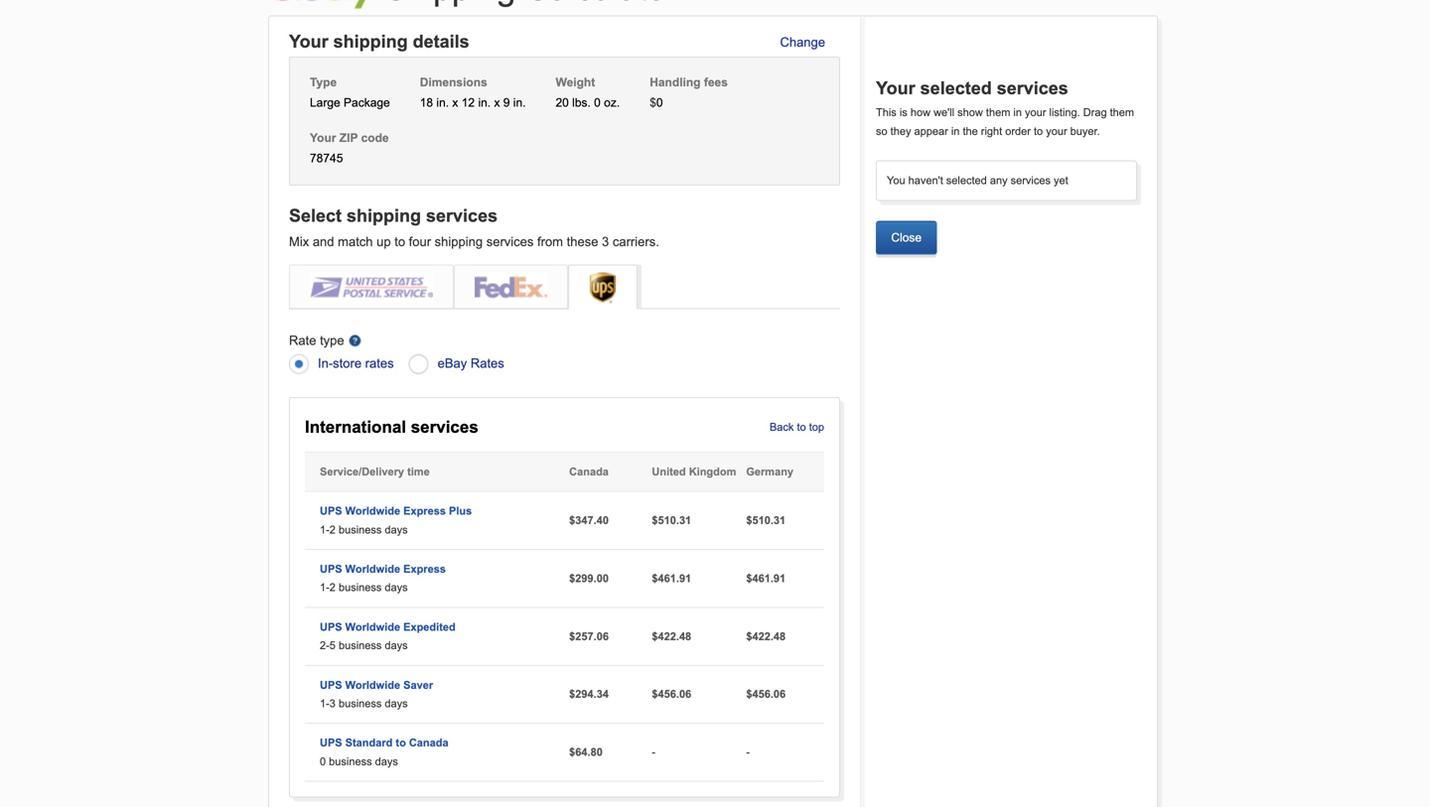 Task type: vqa. For each thing, say whether or not it's contained in the screenshot.
Germany
yes



Task type: describe. For each thing, give the bounding box(es) containing it.
service/delivery
[[320, 466, 404, 478]]

20
[[556, 96, 569, 109]]

78745
[[310, 151, 343, 165]]

dimensions
[[420, 76, 488, 89]]

they
[[891, 125, 912, 138]]

code
[[361, 131, 389, 145]]

business for ups standard to canada
[[329, 756, 372, 769]]

0 for lbs.
[[594, 96, 601, 109]]

2 $422.48 from the left
[[747, 631, 786, 643]]

united kingdom germany
[[652, 466, 794, 478]]

press enter to select ups worldwide expedited list item
[[305, 609, 825, 667]]

2 in. from the left
[[478, 96, 491, 109]]

change link
[[766, 26, 841, 58]]

kingdom
[[689, 466, 737, 478]]

service/delivery time
[[320, 466, 430, 478]]

type large package
[[310, 76, 390, 109]]

Online rates radio
[[409, 353, 433, 377]]

lbs.
[[573, 96, 591, 109]]

9
[[504, 96, 510, 109]]

1 vertical spatial selected
[[947, 174, 988, 187]]

your for your shipping details
[[289, 31, 329, 52]]

option group containing in-store rates
[[289, 353, 841, 378]]

mix
[[289, 234, 309, 249]]

type
[[320, 333, 344, 348]]

any
[[991, 174, 1008, 187]]

1- for ups worldwide saver 1-3 business days
[[320, 698, 330, 711]]

ebay rates
[[438, 356, 505, 371]]

2-
[[320, 640, 330, 652]]

2 x from the left
[[494, 96, 500, 109]]

type
[[310, 76, 337, 89]]

weight
[[556, 76, 595, 89]]

1 x from the left
[[453, 96, 459, 109]]

this
[[876, 107, 897, 119]]

3 in. from the left
[[514, 96, 526, 109]]

haven't
[[909, 174, 944, 187]]

match
[[338, 234, 373, 249]]

express for days
[[404, 563, 446, 576]]

your zip code 78745
[[310, 131, 389, 165]]

ups for 5
[[320, 621, 342, 634]]

your for your zip code 78745
[[310, 131, 336, 145]]

services left yet
[[1011, 174, 1051, 187]]

worldwide for 3
[[345, 680, 401, 692]]

select shipping services mix and match up to four shipping services from these 3 carriers.
[[289, 205, 660, 249]]

saver
[[404, 680, 433, 692]]

your for your selected services this is how we'll show them in your listing. drag them so they appear in the right order to your buyer.
[[876, 78, 916, 98]]

$299.00
[[570, 573, 609, 585]]

yet
[[1054, 174, 1069, 187]]

expedited
[[404, 621, 456, 634]]

1- inside ups worldwide express plus 1-2 business days
[[320, 524, 330, 536]]

1 vertical spatial your
[[1047, 125, 1068, 138]]

$257.06
[[570, 631, 609, 643]]

four
[[409, 234, 431, 249]]

you haven't selected any services yet
[[887, 174, 1069, 187]]

1 vertical spatial in
[[952, 125, 960, 138]]

package
[[344, 96, 390, 109]]

your shipping details
[[289, 31, 470, 52]]

so
[[876, 125, 888, 138]]

worldwide for 1-
[[345, 505, 401, 518]]

1 them from the left
[[987, 107, 1011, 119]]

weight 20 lbs. 0 oz.
[[556, 76, 620, 109]]

ups worldwide express plus 1-2 business days
[[320, 505, 472, 536]]

buyer.
[[1071, 125, 1101, 138]]

ups for 3
[[320, 680, 342, 692]]

1 $461.91 from the left
[[652, 573, 692, 585]]

$294.34
[[570, 689, 609, 701]]

2 $510.31 from the left
[[747, 515, 786, 527]]

how
[[911, 107, 931, 119]]

2 inside ups worldwide express 1-2 business days
[[330, 582, 336, 594]]

1 $456.06 from the left
[[652, 689, 692, 701]]

ups worldwide saver 1-3 business days
[[320, 680, 433, 711]]

0 vertical spatial your
[[1026, 107, 1047, 119]]

ups for 0
[[320, 738, 342, 750]]

up
[[377, 234, 391, 249]]

change
[[781, 35, 826, 50]]

1 in. from the left
[[437, 96, 449, 109]]

dimensions 18 in. x 12 in. x 9 in.
[[420, 76, 526, 109]]

18
[[420, 96, 433, 109]]

days for to
[[375, 756, 398, 769]]

fees
[[704, 76, 728, 89]]

show
[[958, 107, 984, 119]]

is
[[900, 107, 908, 119]]

2 inside ups worldwide express plus 1-2 business days
[[330, 524, 336, 536]]

press enter to select ups worldwide express list item
[[305, 551, 825, 609]]

united
[[652, 466, 686, 478]]

drag
[[1084, 107, 1108, 119]]

to inside select shipping services mix and match up to four shipping services from these 3 carriers.
[[395, 234, 405, 249]]

$347.40
[[570, 515, 609, 527]]

ups worldwide express 1-2 business days
[[320, 563, 446, 594]]

rate type
[[289, 333, 344, 348]]

3 inside select shipping services mix and match up to four shipping services from these 3 carriers.
[[602, 234, 609, 249]]

details
[[413, 31, 470, 52]]

ups standard to canada 0 business days
[[320, 738, 449, 769]]

the
[[963, 125, 979, 138]]

in-store rates link
[[318, 353, 394, 375]]

handling fees $ 0
[[650, 76, 728, 109]]

time
[[407, 466, 430, 478]]

5
[[330, 640, 336, 652]]



Task type: locate. For each thing, give the bounding box(es) containing it.
5 ups from the top
[[320, 738, 342, 750]]

zip
[[340, 131, 358, 145]]

your up 78745
[[310, 131, 336, 145]]

1 horizontal spatial $461.91
[[747, 573, 786, 585]]

selected up we'll
[[921, 78, 992, 98]]

$422.48
[[652, 631, 692, 643], [747, 631, 786, 643]]

1- for ups worldwide express 1-2 business days
[[320, 582, 330, 594]]

back to top
[[770, 421, 825, 434]]

1 ups from the top
[[320, 505, 342, 518]]

12
[[462, 96, 475, 109]]

ups inside ups worldwide express plus 1-2 business days
[[320, 505, 342, 518]]

1- inside ups worldwide express 1-2 business days
[[320, 582, 330, 594]]

to right order
[[1034, 125, 1044, 138]]

0 vertical spatial express
[[404, 505, 446, 518]]

ups inside the ups worldwide expedited 2-5 business days
[[320, 621, 342, 634]]

shipping up type large package
[[334, 31, 408, 52]]

3 right these
[[602, 234, 609, 249]]

worldwide down ups worldwide express 1-2 business days
[[345, 621, 401, 634]]

days for saver
[[385, 698, 408, 711]]

1 vertical spatial 3
[[330, 698, 336, 711]]

canada
[[570, 466, 609, 478], [409, 738, 449, 750]]

2 ups from the top
[[320, 563, 342, 576]]

3 ups from the top
[[320, 621, 342, 634]]

4 worldwide from the top
[[345, 680, 401, 692]]

business for ups worldwide expedited
[[339, 640, 382, 652]]

4 ups from the top
[[320, 680, 342, 692]]

days
[[385, 524, 408, 536], [385, 582, 408, 594], [385, 640, 408, 652], [385, 698, 408, 711], [375, 756, 398, 769]]

in. right the 12
[[478, 96, 491, 109]]

express for business
[[404, 505, 446, 518]]

ups inside ups worldwide express 1-2 business days
[[320, 563, 342, 576]]

store
[[333, 356, 362, 371]]

2 them from the left
[[1111, 107, 1135, 119]]

1 horizontal spatial them
[[1111, 107, 1135, 119]]

services up time
[[411, 418, 479, 437]]

shipping up the up
[[347, 205, 421, 226]]

0 horizontal spatial in.
[[437, 96, 449, 109]]

your inside your selected services this is how we'll show them in your listing. drag them so they appear in the right order to your buyer.
[[876, 78, 916, 98]]

2 up the "5"
[[330, 582, 336, 594]]

business up the ups worldwide expedited 2-5 business days at the left of page
[[339, 582, 382, 594]]

ups for 1-
[[320, 505, 342, 518]]

business
[[339, 524, 382, 536], [339, 582, 382, 594], [339, 640, 382, 652], [339, 698, 382, 711], [329, 756, 372, 769]]

in. right 9 in the top of the page
[[514, 96, 526, 109]]

rates
[[471, 356, 505, 371]]

ebay logo image
[[268, 0, 378, 9]]

to
[[1034, 125, 1044, 138], [395, 234, 405, 249], [797, 421, 807, 434], [396, 738, 406, 750]]

selected
[[921, 78, 992, 98], [947, 174, 988, 187]]

1- down 2-
[[320, 698, 330, 711]]

0 vertical spatial 3
[[602, 234, 609, 249]]

1 vertical spatial express
[[404, 563, 446, 576]]

2 $456.06 from the left
[[747, 689, 786, 701]]

ups for 2
[[320, 563, 342, 576]]

1 vertical spatial your
[[876, 78, 916, 98]]

days up ups worldwide express 1-2 business days
[[385, 524, 408, 536]]

shipping right four
[[435, 234, 483, 249]]

0 horizontal spatial x
[[453, 96, 459, 109]]

express left plus
[[404, 505, 446, 518]]

0 vertical spatial canada
[[570, 466, 609, 478]]

x left 9 in the top of the page
[[494, 96, 500, 109]]

days inside ups worldwide express 1-2 business days
[[385, 582, 408, 594]]

0 vertical spatial in
[[1014, 107, 1022, 119]]

days inside the ups worldwide expedited 2-5 business days
[[385, 640, 408, 652]]

express down ups worldwide express plus 1-2 business days
[[404, 563, 446, 576]]

worldwide inside ups worldwide express 1-2 business days
[[345, 563, 401, 576]]

germany
[[747, 466, 794, 478]]

0 horizontal spatial $456.06
[[652, 689, 692, 701]]

2 vertical spatial 1-
[[320, 698, 330, 711]]

0 for $
[[657, 96, 663, 109]]

days inside ups worldwide express plus 1-2 business days
[[385, 524, 408, 536]]

these
[[567, 234, 599, 249]]

2 worldwide from the top
[[345, 563, 401, 576]]

1 1- from the top
[[320, 524, 330, 536]]

business for ups worldwide express
[[339, 582, 382, 594]]

0 vertical spatial 2
[[330, 524, 336, 536]]

2 horizontal spatial 0
[[657, 96, 663, 109]]

international services link
[[305, 418, 479, 437]]

worldwide left the "saver"
[[345, 680, 401, 692]]

1 horizontal spatial $510.31
[[747, 515, 786, 527]]

0 inside weight 20 lbs. 0 oz.
[[594, 96, 601, 109]]

3 1- from the top
[[320, 698, 330, 711]]

2 $461.91 from the left
[[747, 573, 786, 585]]

2 vertical spatial your
[[310, 131, 336, 145]]

2
[[330, 524, 336, 536], [330, 582, 336, 594]]

1 vertical spatial 2
[[330, 582, 336, 594]]

3 down the "5"
[[330, 698, 336, 711]]

1 horizontal spatial 0
[[594, 96, 601, 109]]

worldwide inside ups worldwide saver 1-3 business days
[[345, 680, 401, 692]]

your
[[289, 31, 329, 52], [876, 78, 916, 98], [310, 131, 336, 145]]

worldwide
[[345, 505, 401, 518], [345, 563, 401, 576], [345, 621, 401, 634], [345, 680, 401, 692]]

to inside ups standard to canada 0 business days
[[396, 738, 406, 750]]

worldwide for 2
[[345, 563, 401, 576]]

1 2 from the top
[[330, 524, 336, 536]]

1-
[[320, 524, 330, 536], [320, 582, 330, 594], [320, 698, 330, 711]]

1 $510.31 from the left
[[652, 515, 692, 527]]

worldwide inside the ups worldwide expedited 2-5 business days
[[345, 621, 401, 634]]

$510.31 down united
[[652, 515, 692, 527]]

services inside your selected services this is how we'll show them in your listing. drag them so they appear in the right order to your buyer.
[[997, 78, 1069, 98]]

worldwide down service/delivery time
[[345, 505, 401, 518]]

2 vertical spatial shipping
[[435, 234, 483, 249]]

$456.06
[[652, 689, 692, 701], [747, 689, 786, 701]]

from
[[538, 234, 563, 249]]

rates
[[365, 356, 394, 371]]

them right drag
[[1111, 107, 1135, 119]]

services up four
[[426, 205, 498, 226]]

press enter to select ups worldwide saver list item
[[305, 667, 825, 725]]

1 $422.48 from the left
[[652, 631, 692, 643]]

in.
[[437, 96, 449, 109], [478, 96, 491, 109], [514, 96, 526, 109]]

$64.80
[[570, 747, 603, 759]]

canada down the "saver"
[[409, 738, 449, 750]]

0 vertical spatial selected
[[921, 78, 992, 98]]

business down standard
[[329, 756, 372, 769]]

your selected services this is how we'll show them in your listing. drag them so they appear in the right order to your buyer.
[[876, 78, 1135, 138]]

your up is
[[876, 78, 916, 98]]

international
[[305, 418, 406, 437]]

2 1- from the top
[[320, 582, 330, 594]]

$510.31 down germany
[[747, 515, 786, 527]]

1 vertical spatial shipping
[[347, 205, 421, 226]]

1 horizontal spatial canada
[[570, 466, 609, 478]]

3 worldwide from the top
[[345, 621, 401, 634]]

your down listing.
[[1047, 125, 1068, 138]]

services
[[997, 78, 1069, 98], [1011, 174, 1051, 187], [426, 205, 498, 226], [487, 234, 534, 249], [411, 418, 479, 437]]

1 horizontal spatial in.
[[478, 96, 491, 109]]

press enter to select ups standard to canada list item
[[305, 725, 825, 783]]

option group
[[289, 353, 841, 378]]

shipping for your
[[334, 31, 408, 52]]

services up listing.
[[997, 78, 1069, 98]]

in left the
[[952, 125, 960, 138]]

large
[[310, 96, 341, 109]]

1 horizontal spatial 3
[[602, 234, 609, 249]]

plus
[[449, 505, 472, 518]]

right
[[982, 125, 1003, 138]]

days up the ups worldwide expedited 2-5 business days at the left of page
[[385, 582, 408, 594]]

shipping for select
[[347, 205, 421, 226]]

ebay rates link
[[438, 353, 505, 375]]

services left the from
[[487, 234, 534, 249]]

0 inside ups standard to canada 0 business days
[[320, 756, 326, 769]]

business inside ups worldwide express 1-2 business days
[[339, 582, 382, 594]]

0 down ups worldwide saver 1-3 business days
[[320, 756, 326, 769]]

in. right 18
[[437, 96, 449, 109]]

express inside ups worldwide express 1-2 business days
[[404, 563, 446, 576]]

0 vertical spatial your
[[289, 31, 329, 52]]

1 express from the top
[[404, 505, 446, 518]]

0 down handling
[[657, 96, 663, 109]]

canada inside ups standard to canada 0 business days
[[409, 738, 449, 750]]

them up right
[[987, 107, 1011, 119]]

back
[[770, 421, 794, 434]]

1- down service/delivery
[[320, 524, 330, 536]]

business right the "5"
[[339, 640, 382, 652]]

0 vertical spatial 1-
[[320, 524, 330, 536]]

x left the 12
[[453, 96, 459, 109]]

international services
[[305, 418, 479, 437]]

ups inside ups standard to canada 0 business days
[[320, 738, 342, 750]]

in-
[[318, 356, 333, 371]]

your down ebay logo
[[289, 31, 329, 52]]

handling
[[650, 76, 701, 89]]

0 horizontal spatial $510.31
[[652, 515, 692, 527]]

0 horizontal spatial in
[[952, 125, 960, 138]]

business for ups worldwide saver
[[339, 698, 382, 711]]

your inside your zip code 78745
[[310, 131, 336, 145]]

-
[[652, 747, 656, 759], [747, 747, 750, 759]]

you
[[887, 174, 906, 187]]

to right the up
[[395, 234, 405, 249]]

days down the expedited
[[385, 640, 408, 652]]

business inside ups standard to canada 0 business days
[[329, 756, 372, 769]]

1 vertical spatial canada
[[409, 738, 449, 750]]

business up ups worldwide express 1-2 business days
[[339, 524, 382, 536]]

days inside ups worldwide saver 1-3 business days
[[385, 698, 408, 711]]

1 horizontal spatial in
[[1014, 107, 1022, 119]]

days inside ups standard to canada 0 business days
[[375, 756, 398, 769]]

$461.91
[[652, 573, 692, 585], [747, 573, 786, 585]]

ebay
[[438, 356, 467, 371]]

press enter to select ups worldwide express plus list item
[[305, 493, 825, 551]]

canada up the $347.40 at bottom left
[[570, 466, 609, 478]]

to left top
[[797, 421, 807, 434]]

1 horizontal spatial -
[[747, 747, 750, 759]]

ups inside ups worldwide saver 1-3 business days
[[320, 680, 342, 692]]

0 horizontal spatial -
[[652, 747, 656, 759]]

your up order
[[1026, 107, 1047, 119]]

business inside ups worldwide saver 1-3 business days
[[339, 698, 382, 711]]

ups
[[320, 505, 342, 518], [320, 563, 342, 576], [320, 621, 342, 634], [320, 680, 342, 692], [320, 738, 342, 750]]

selected left any
[[947, 174, 988, 187]]

0 horizontal spatial them
[[987, 107, 1011, 119]]

standard
[[345, 738, 393, 750]]

0 horizontal spatial $461.91
[[652, 573, 692, 585]]

and
[[313, 234, 334, 249]]

days down the "saver"
[[385, 698, 408, 711]]

appear
[[915, 125, 949, 138]]

1 horizontal spatial $422.48
[[747, 631, 786, 643]]

2 down service/delivery
[[330, 524, 336, 536]]

0 left oz.
[[594, 96, 601, 109]]

in up order
[[1014, 107, 1022, 119]]

1 horizontal spatial x
[[494, 96, 500, 109]]

to right standard
[[396, 738, 406, 750]]

business inside ups worldwide express plus 1-2 business days
[[339, 524, 382, 536]]

business inside the ups worldwide expedited 2-5 business days
[[339, 640, 382, 652]]

worldwide inside ups worldwide express plus 1-2 business days
[[345, 505, 401, 518]]

1- inside ups worldwide saver 1-3 business days
[[320, 698, 330, 711]]

select
[[289, 205, 342, 226]]

them
[[987, 107, 1011, 119], [1111, 107, 1135, 119]]

rate
[[289, 333, 316, 348]]

1- up 2-
[[320, 582, 330, 594]]

to inside your selected services this is how we'll show them in your listing. drag them so they appear in the right order to your buyer.
[[1034, 125, 1044, 138]]

worldwide for 5
[[345, 621, 401, 634]]

we'll
[[934, 107, 955, 119]]

2 2 from the top
[[330, 582, 336, 594]]

selected inside your selected services this is how we'll show them in your listing. drag them so they appear in the right order to your buyer.
[[921, 78, 992, 98]]

express
[[404, 505, 446, 518], [404, 563, 446, 576]]

2 express from the top
[[404, 563, 446, 576]]

carriers.
[[613, 234, 660, 249]]

express inside ups worldwide express plus 1-2 business days
[[404, 505, 446, 518]]

$510.31
[[652, 515, 692, 527], [747, 515, 786, 527]]

oz.
[[604, 96, 620, 109]]

top
[[810, 421, 825, 434]]

close button
[[876, 221, 938, 255]]

3 inside ups worldwide saver 1-3 business days
[[330, 698, 336, 711]]

1 - from the left
[[652, 747, 656, 759]]

in-store rates
[[318, 356, 394, 371]]

close
[[892, 231, 922, 244]]

$
[[650, 96, 657, 109]]

In-store rates radio
[[289, 353, 313, 377]]

days down standard
[[375, 756, 398, 769]]

1 worldwide from the top
[[345, 505, 401, 518]]

days for express
[[385, 582, 408, 594]]

0 horizontal spatial 3
[[330, 698, 336, 711]]

0 inside handling fees $ 0
[[657, 96, 663, 109]]

1 vertical spatial 1-
[[320, 582, 330, 594]]

2 horizontal spatial in.
[[514, 96, 526, 109]]

1 horizontal spatial $456.06
[[747, 689, 786, 701]]

0 horizontal spatial canada
[[409, 738, 449, 750]]

0 horizontal spatial 0
[[320, 756, 326, 769]]

days for expedited
[[385, 640, 408, 652]]

business up standard
[[339, 698, 382, 711]]

0 horizontal spatial $422.48
[[652, 631, 692, 643]]

order
[[1006, 125, 1031, 138]]

2 - from the left
[[747, 747, 750, 759]]

0 vertical spatial shipping
[[334, 31, 408, 52]]

ups worldwide expedited 2-5 business days
[[320, 621, 456, 652]]

listing.
[[1050, 107, 1081, 119]]

worldwide down ups worldwide express plus 1-2 business days
[[345, 563, 401, 576]]



